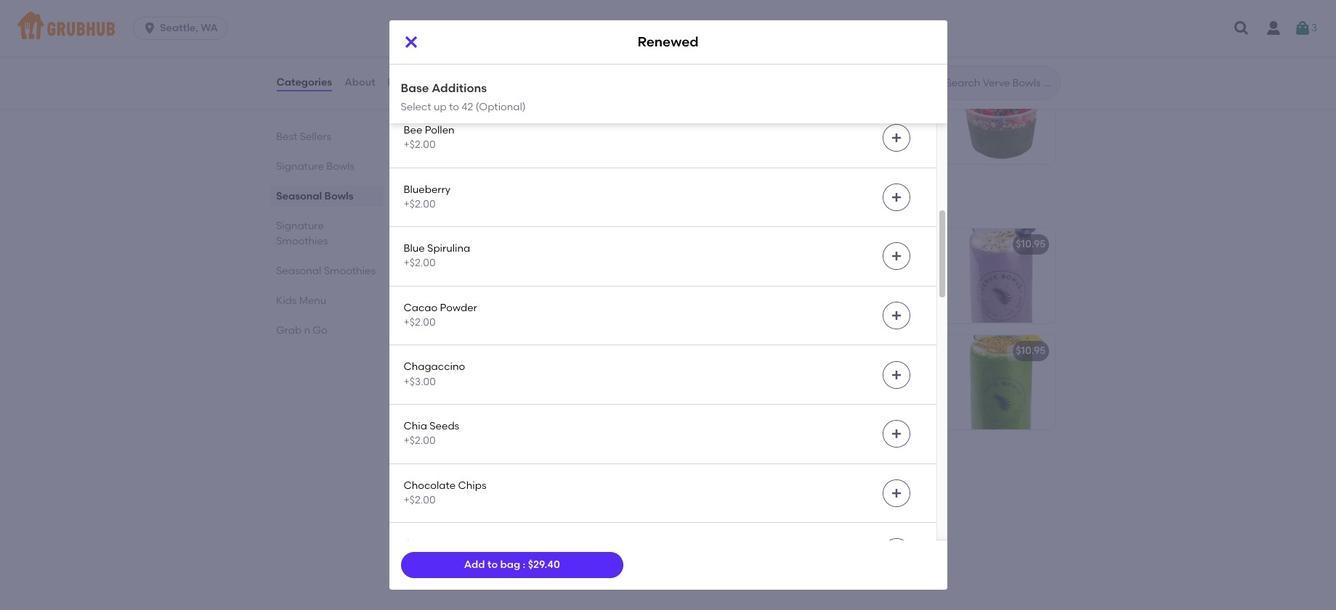 Task type: vqa. For each thing, say whether or not it's contained in the screenshot.
Seattle Ferry Terminal, Seattle, Wa link
no



Task type: locate. For each thing, give the bounding box(es) containing it.
performance
[[431, 259, 495, 271], [757, 259, 821, 271]]

signature down best sellers on the top left
[[276, 161, 324, 173]]

seattle,
[[160, 22, 198, 34]]

svg image
[[890, 14, 902, 25], [1233, 20, 1250, 37], [142, 21, 157, 36], [402, 33, 420, 51], [890, 132, 902, 144], [890, 370, 902, 381], [890, 488, 902, 500]]

additions
[[432, 81, 487, 95]]

bowls down sellers
[[326, 161, 354, 173]]

lemon inside 'mango, pineapple, spinach, kale, ginger, bee pollen, house-made lemon juice, water'
[[749, 395, 780, 408]]

(optional)
[[476, 101, 526, 113]]

1 horizontal spatial pineapple,
[[790, 366, 843, 378]]

smoothie
[[488, 504, 536, 517]]

1 pineapple, from the left
[[464, 366, 517, 378]]

protein inside * performance * banana, blueberry, choice of protein powder, peanut butter, oats, house-made almond milk
[[797, 274, 833, 286]]

lemon right chagaccino +$3.00 at the bottom of the page
[[490, 381, 520, 393]]

cacao powder +$2.00
[[404, 302, 477, 329]]

0 vertical spatial bee
[[404, 124, 422, 137]]

1 horizontal spatial signature smoothies
[[412, 195, 570, 213]]

made right oats,
[[845, 289, 874, 301]]

made up organic
[[852, 129, 881, 142]]

butter,
[[542, 274, 574, 286], [749, 289, 782, 301]]

2 peanut from the left
[[877, 274, 913, 286]]

mango,
[[424, 366, 462, 378], [749, 366, 787, 378]]

2 powder, from the left
[[835, 274, 875, 286]]

svg image
[[1294, 20, 1311, 37], [890, 192, 902, 203], [890, 251, 902, 263], [890, 310, 902, 322], [890, 429, 902, 440]]

0 horizontal spatial milk
[[530, 289, 550, 301]]

1 vertical spatial ginger,
[[749, 381, 783, 393]]

seattle, wa
[[160, 22, 218, 34]]

and
[[796, 129, 816, 142], [815, 159, 835, 171]]

chagaccino smoothie
[[424, 504, 536, 517]]

banana,
[[749, 115, 791, 127], [505, 259, 547, 271], [830, 259, 872, 271], [520, 366, 561, 378]]

2 vertical spatial signature
[[276, 220, 324, 232]]

and left cacao
[[815, 159, 835, 171]]

uncrustabowl
[[424, 79, 494, 92]]

4 +$2.00 from the top
[[404, 198, 436, 211]]

1 * from the left
[[424, 259, 429, 271]]

oats,
[[784, 289, 808, 301]]

house- inside * performance * banana, blueberry, choice of protein powder, peanut butter, oats, house-made almond milk
[[811, 289, 845, 301]]

ginger, inside mango, pineapple, banana, ginger, house-made lemon juice, water
[[564, 366, 598, 378]]

1 vertical spatial milk
[[749, 303, 769, 316]]

spirulina
[[427, 243, 470, 255]]

1 horizontal spatial spinach,
[[845, 366, 887, 378]]

bee down select
[[404, 124, 422, 137]]

1 horizontal spatial ginger,
[[749, 381, 783, 393]]

made up seeds
[[458, 381, 487, 393]]

1 horizontal spatial choice
[[749, 274, 783, 286]]

svg image for blueberry
[[890, 192, 902, 203]]

chagaccino smoothie image
[[620, 495, 729, 589]]

2 +$2.00 from the top
[[404, 80, 436, 92]]

signature down signature bowls
[[276, 220, 324, 232]]

0 horizontal spatial protein
[[424, 274, 459, 286]]

1 horizontal spatial renewed
[[637, 34, 699, 50]]

banana, inside * performance * banana, choice of protein powder, peanut butter, house-made almond milk
[[505, 259, 547, 271]]

1 horizontal spatial performance
[[757, 259, 821, 271]]

+$2.00 down 'blueberry'
[[404, 198, 436, 211]]

1 vertical spatial spinach,
[[845, 366, 887, 378]]

1 horizontal spatial of
[[785, 274, 795, 286]]

1 horizontal spatial seasonal smoothies
[[412, 461, 566, 479]]

and up topped
[[796, 129, 816, 142]]

0 vertical spatial $10.95
[[1016, 239, 1046, 251]]

0 horizontal spatial powder,
[[462, 274, 501, 286]]

1 $10.95 from the top
[[1016, 239, 1046, 251]]

avocado,
[[875, 100, 921, 112]]

1 horizontal spatial peanut
[[877, 274, 913, 286]]

$10.95 for * performance * banana, blueberry, choice of protein powder, peanut butter, oats, house-made almond milk
[[1016, 239, 1046, 251]]

1 vertical spatial juice,
[[783, 395, 808, 408]]

1 vertical spatial lemon
[[749, 395, 780, 408]]

blueberry
[[404, 183, 451, 196]]

made up powder
[[458, 289, 487, 301]]

almond inside * performance * banana, blueberry, choice of protein powder, peanut butter, oats, house-made almond milk
[[877, 289, 915, 301]]

made inside "açai sorbet blended with avocado, banana, spinach, kale, green spirulina, and house-made almond milk. topped with organic granola, strawberries, and cacao nibs."
[[852, 129, 881, 142]]

0 vertical spatial chagaccino
[[404, 361, 465, 374]]

1 vertical spatial signature smoothies
[[276, 220, 328, 248]]

mango, up seeds
[[424, 366, 462, 378]]

0 vertical spatial water
[[551, 381, 580, 393]]

0 horizontal spatial with
[[814, 144, 835, 157]]

1 horizontal spatial juice,
[[783, 395, 808, 408]]

pineapple, inside 'mango, pineapple, spinach, kale, ginger, bee pollen, house-made lemon juice, water'
[[790, 366, 843, 378]]

$10.95
[[1016, 239, 1046, 251], [1016, 345, 1046, 358]]

0 vertical spatial spinach,
[[794, 115, 835, 127]]

bee
[[404, 124, 422, 137], [749, 345, 768, 358]]

5 +$2.00 from the top
[[404, 257, 436, 270]]

1 performance from the left
[[431, 259, 495, 271]]

açai
[[749, 100, 772, 112]]

spinach, inside "açai sorbet blended with avocado, banana, spinach, kale, green spirulina, and house-made almond milk. topped with organic granola, strawberries, and cacao nibs."
[[794, 115, 835, 127]]

+$2.00 down banana
[[404, 80, 436, 92]]

+$2.00 down blue
[[404, 257, 436, 270]]

bee green
[[749, 345, 801, 358]]

mango, down "bee green"
[[749, 366, 787, 378]]

bee for bee green
[[749, 345, 768, 358]]

0 horizontal spatial to
[[449, 101, 459, 113]]

mango, for ginger,
[[749, 366, 787, 378]]

uncrustabowl button
[[415, 70, 729, 164]]

water inside mango, pineapple, banana, ginger, house-made lemon juice, water
[[551, 381, 580, 393]]

0 vertical spatial lemon
[[490, 381, 520, 393]]

0 vertical spatial ginger,
[[564, 366, 598, 378]]

seasonal bowls
[[412, 36, 531, 54], [276, 190, 353, 203]]

signature smoothies up recovery
[[412, 195, 570, 213]]

lemon
[[490, 381, 520, 393], [749, 395, 780, 408]]

bee left "green"
[[749, 345, 768, 358]]

0 horizontal spatial kale,
[[838, 115, 861, 127]]

to left 42
[[449, 101, 459, 113]]

blue spirulina +$2.00
[[404, 243, 470, 270]]

almond
[[884, 129, 922, 142], [490, 289, 528, 301], [877, 289, 915, 301]]

+$2.00 up banana
[[404, 20, 436, 33]]

+
[[1042, 79, 1048, 92]]

chagaccino inside 'button'
[[424, 504, 486, 517]]

protein down blue spirulina +$2.00 at the top of the page
[[424, 274, 459, 286]]

+$2.00 down chia
[[404, 435, 436, 448]]

+$2.00 inside the bee pollen +$2.00
[[404, 139, 436, 151]]

1 horizontal spatial powder,
[[835, 274, 875, 286]]

performance up oats,
[[757, 259, 821, 271]]

blueberry +$2.00
[[404, 183, 451, 211]]

*
[[424, 259, 429, 271], [498, 259, 503, 271], [749, 259, 754, 271], [823, 259, 828, 271]]

svg image inside seattle, wa button
[[142, 21, 157, 36]]

blueberry,
[[875, 259, 924, 271]]

0 vertical spatial choice
[[549, 259, 582, 271]]

1 vertical spatial water
[[811, 395, 839, 408]]

1 peanut from the left
[[504, 274, 539, 286]]

mango, pineapple, banana, ginger, house-made lemon juice, water
[[424, 366, 598, 393]]

recovery image
[[620, 229, 729, 324]]

almond inside "açai sorbet blended with avocado, banana, spinach, kale, green spirulina, and house-made almond milk. topped with organic granola, strawberries, and cacao nibs."
[[884, 129, 922, 142]]

0 horizontal spatial juice,
[[523, 381, 549, 393]]

+$2.00 inside blueberry +$2.00
[[404, 198, 436, 211]]

lemon down "bee green"
[[749, 395, 780, 408]]

1 horizontal spatial protein
[[797, 274, 833, 286]]

0 horizontal spatial pineapple,
[[464, 366, 517, 378]]

kale, inside 'mango, pineapple, spinach, kale, ginger, bee pollen, house-made lemon juice, water'
[[889, 366, 912, 378]]

performance inside * performance * banana, choice of protein powder, peanut butter, house-made almond milk
[[431, 259, 495, 271]]

0 horizontal spatial peanut
[[504, 274, 539, 286]]

with right topped
[[814, 144, 835, 157]]

42
[[462, 101, 473, 113]]

made
[[852, 129, 881, 142], [458, 289, 487, 301], [845, 289, 874, 301], [458, 381, 487, 393], [876, 381, 905, 393]]

to left bag
[[487, 559, 498, 572]]

performance down 'spirulina'
[[431, 259, 495, 271]]

signature bowls
[[276, 161, 354, 173]]

banana
[[404, 65, 443, 77]]

n
[[304, 325, 310, 337]]

pineapple, up pollen,
[[790, 366, 843, 378]]

bee inside the bee pollen +$2.00
[[404, 124, 422, 137]]

$29.40
[[528, 559, 560, 572]]

1 horizontal spatial seasonal bowls
[[412, 36, 531, 54]]

2 performance from the left
[[757, 259, 821, 271]]

2 pineapple, from the left
[[790, 366, 843, 378]]

seasonal
[[412, 36, 483, 54], [276, 190, 322, 203], [276, 265, 321, 278], [412, 461, 483, 479]]

6 +$2.00 from the top
[[404, 317, 436, 329]]

0 horizontal spatial choice
[[549, 259, 582, 271]]

0 vertical spatial seasonal smoothies
[[276, 265, 375, 278]]

0 vertical spatial juice,
[[523, 381, 549, 393]]

0 horizontal spatial seasonal smoothies
[[276, 265, 375, 278]]

water
[[551, 381, 580, 393], [811, 395, 839, 408]]

chagaccino down 'chips'
[[424, 504, 486, 517]]

2 mango, from the left
[[749, 366, 787, 378]]

seattle, wa button
[[133, 17, 233, 40]]

grab
[[276, 325, 301, 337]]

made inside * performance * banana, choice of protein powder, peanut butter, house-made almond milk
[[458, 289, 487, 301]]

0 vertical spatial seasonal bowls
[[412, 36, 531, 54]]

peanut
[[504, 274, 539, 286], [877, 274, 913, 286]]

seasonal down signature bowls
[[276, 190, 322, 203]]

pineapple, down powder
[[464, 366, 517, 378]]

0 vertical spatial of
[[585, 259, 595, 271]]

0 vertical spatial milk
[[530, 289, 550, 301]]

chagaccino up +$3.00
[[404, 361, 465, 374]]

house- up "cacao powder +$2.00"
[[424, 289, 458, 301]]

1 horizontal spatial kale,
[[889, 366, 912, 378]]

spinach, inside 'mango, pineapple, spinach, kale, ginger, bee pollen, house-made lemon juice, water'
[[845, 366, 887, 378]]

blue
[[404, 243, 425, 255]]

1 horizontal spatial to
[[487, 559, 498, 572]]

svg image for chia seeds
[[890, 429, 902, 440]]

recovery
[[424, 239, 470, 251]]

0 horizontal spatial ginger,
[[564, 366, 598, 378]]

+$2.00 down pollen at the left of the page
[[404, 139, 436, 151]]

bowls down signature bowls
[[324, 190, 353, 203]]

seasonal bowls up uncrustabowl
[[412, 36, 531, 54]]

signature up recovery
[[412, 195, 487, 213]]

0 horizontal spatial butter,
[[542, 274, 574, 286]]

0 vertical spatial to
[[449, 101, 459, 113]]

0 vertical spatial with
[[852, 100, 872, 112]]

smoothies
[[490, 195, 570, 213], [276, 235, 328, 248], [323, 265, 375, 278], [486, 461, 566, 479]]

signature
[[276, 161, 324, 173], [412, 195, 487, 213], [276, 220, 324, 232]]

1 horizontal spatial lemon
[[749, 395, 780, 408]]

0 vertical spatial kale,
[[838, 115, 861, 127]]

kids
[[276, 295, 296, 307]]

bee for bee pollen +$2.00
[[404, 124, 422, 137]]

+$2.00 down chocolate
[[404, 495, 436, 507]]

0 vertical spatial renewed
[[637, 34, 699, 50]]

1 horizontal spatial bee
[[749, 345, 768, 358]]

kale,
[[838, 115, 861, 127], [889, 366, 912, 378]]

house- right oats,
[[811, 289, 845, 301]]

0 horizontal spatial signature smoothies
[[276, 220, 328, 248]]

chia
[[404, 421, 427, 433]]

sorbet
[[774, 100, 806, 112]]

+$2.00 down the cacao
[[404, 317, 436, 329]]

milk inside * performance * banana, choice of protein powder, peanut butter, house-made almond milk
[[530, 289, 550, 301]]

ginger,
[[564, 366, 598, 378], [749, 381, 783, 393]]

wa
[[201, 22, 218, 34]]

0 horizontal spatial performance
[[431, 259, 495, 271]]

seasonal bowls down signature bowls
[[276, 190, 353, 203]]

to inside 'base additions select up to 42 (optional)'
[[449, 101, 459, 113]]

peanut inside * performance * banana, choice of protein powder, peanut butter, house-made almond milk
[[504, 274, 539, 286]]

protein
[[424, 274, 459, 286], [797, 274, 833, 286]]

1 vertical spatial bowls
[[326, 161, 354, 173]]

powder, inside * performance * banana, blueberry, choice of protein powder, peanut butter, oats, house-made almond milk
[[835, 274, 875, 286]]

0 vertical spatial butter,
[[542, 274, 574, 286]]

spirulina,
[[749, 129, 794, 142]]

powder, inside * performance * banana, choice of protein powder, peanut butter, house-made almond milk
[[462, 274, 501, 286]]

best
[[276, 131, 297, 143]]

signature smoothies up "kids menu"
[[276, 220, 328, 248]]

blue protein image
[[946, 229, 1055, 324]]

2 $10.95 from the top
[[1016, 345, 1046, 358]]

0 horizontal spatial renewed
[[424, 345, 470, 358]]

bowls up (optional)
[[486, 36, 531, 54]]

pineapple, inside mango, pineapple, banana, ginger, house-made lemon juice, water
[[464, 366, 517, 378]]

bag
[[500, 559, 520, 572]]

8 +$2.00 from the top
[[404, 495, 436, 507]]

pineapple,
[[464, 366, 517, 378], [790, 366, 843, 378]]

3 +$2.00 from the top
[[404, 139, 436, 151]]

chagaccino
[[404, 361, 465, 374], [424, 504, 486, 517]]

1 protein from the left
[[424, 274, 459, 286]]

:
[[523, 559, 526, 572]]

1 vertical spatial $10.95
[[1016, 345, 1046, 358]]

choice inside * performance * banana, choice of protein powder, peanut butter, house-made almond milk
[[549, 259, 582, 271]]

mango, inside mango, pineapple, banana, ginger, house-made lemon juice, water
[[424, 366, 462, 378]]

+$2.00
[[404, 20, 436, 33], [404, 80, 436, 92], [404, 139, 436, 151], [404, 198, 436, 211], [404, 257, 436, 270], [404, 317, 436, 329], [404, 435, 436, 448], [404, 495, 436, 507]]

seasonal smoothies up 'chips'
[[412, 461, 566, 479]]

1 vertical spatial kale,
[[889, 366, 912, 378]]

kale yeah image
[[946, 70, 1055, 164]]

1 horizontal spatial water
[[811, 395, 839, 408]]

made right pollen,
[[876, 381, 905, 393]]

0 horizontal spatial water
[[551, 381, 580, 393]]

with
[[852, 100, 872, 112], [814, 144, 835, 157]]

chagaccino for smoothie
[[424, 504, 486, 517]]

milk
[[530, 289, 550, 301], [749, 303, 769, 316]]

$14.50 +
[[1011, 79, 1048, 92]]

1 powder, from the left
[[462, 274, 501, 286]]

performance inside * performance * banana, blueberry, choice of protein powder, peanut butter, oats, house-made almond milk
[[757, 259, 821, 271]]

house- up organic
[[818, 129, 852, 142]]

1 vertical spatial seasonal smoothies
[[412, 461, 566, 479]]

butter, inside * performance * banana, blueberry, choice of protein powder, peanut butter, oats, house-made almond milk
[[749, 289, 782, 301]]

0 horizontal spatial seasonal bowls
[[276, 190, 353, 203]]

cacao
[[837, 159, 869, 171]]

spinach,
[[794, 115, 835, 127], [845, 366, 887, 378]]

0 horizontal spatial mango,
[[424, 366, 462, 378]]

0 horizontal spatial of
[[585, 259, 595, 271]]

1 vertical spatial bee
[[749, 345, 768, 358]]

0 horizontal spatial lemon
[[490, 381, 520, 393]]

1 horizontal spatial with
[[852, 100, 872, 112]]

house- right pollen,
[[842, 381, 876, 393]]

+$2.00 inside blue spirulina +$2.00
[[404, 257, 436, 270]]

house- up seeds
[[424, 381, 458, 393]]

0 horizontal spatial bee
[[404, 124, 422, 137]]

1 vertical spatial butter,
[[749, 289, 782, 301]]

1 horizontal spatial milk
[[749, 303, 769, 316]]

1 horizontal spatial mango,
[[749, 366, 787, 378]]

water inside 'mango, pineapple, spinach, kale, ginger, bee pollen, house-made lemon juice, water'
[[811, 395, 839, 408]]

1 vertical spatial of
[[785, 274, 795, 286]]

of inside * performance * banana, choice of protein powder, peanut butter, house-made almond milk
[[585, 259, 595, 271]]

0 vertical spatial and
[[796, 129, 816, 142]]

bee
[[786, 381, 804, 393]]

+$2.00 inside banana +$2.00
[[404, 80, 436, 92]]

peanut inside * performance * banana, blueberry, choice of protein powder, peanut butter, oats, house-made almond milk
[[877, 274, 913, 286]]

seasonal smoothies up menu
[[276, 265, 375, 278]]

seasonal up "kids menu"
[[276, 265, 321, 278]]

1 mango, from the left
[[424, 366, 462, 378]]

1 vertical spatial choice
[[749, 274, 783, 286]]

with up green
[[852, 100, 872, 112]]

7 +$2.00 from the top
[[404, 435, 436, 448]]

2 protein from the left
[[797, 274, 833, 286]]

protein up oats,
[[797, 274, 833, 286]]

0 horizontal spatial spinach,
[[794, 115, 835, 127]]

pineapple, for lemon
[[464, 366, 517, 378]]

signature smoothies
[[412, 195, 570, 213], [276, 220, 328, 248]]

mango, inside 'mango, pineapple, spinach, kale, ginger, bee pollen, house-made lemon juice, water'
[[749, 366, 787, 378]]

1 vertical spatial chagaccino
[[424, 504, 486, 517]]

1 horizontal spatial butter,
[[749, 289, 782, 301]]



Task type: describe. For each thing, give the bounding box(es) containing it.
milk.
[[749, 144, 772, 157]]

bee pollen +$2.00
[[404, 124, 455, 151]]

kids menu
[[276, 295, 326, 307]]

mango, for house-
[[424, 366, 462, 378]]

renewed image
[[620, 336, 729, 430]]

reviews button
[[387, 57, 429, 109]]

1 vertical spatial and
[[815, 159, 835, 171]]

2 * from the left
[[498, 259, 503, 271]]

chia seeds +$2.00
[[404, 421, 459, 448]]

blended
[[808, 100, 849, 112]]

3
[[1311, 22, 1317, 34]]

açai sorbet blended with avocado, banana, spinach, kale, green spirulina, and house-made almond milk. topped with organic granola, strawberries, and cacao nibs.
[[749, 100, 922, 171]]

$9.95
[[695, 345, 720, 358]]

+$2.00 inside "chocolate chips +$2.00"
[[404, 495, 436, 507]]

green
[[863, 115, 892, 127]]

2 vertical spatial bowls
[[324, 190, 353, 203]]

seasonal up "chocolate chips +$2.00"
[[412, 461, 483, 479]]

best sellers
[[276, 131, 331, 143]]

categories
[[276, 76, 332, 89]]

1 vertical spatial signature
[[412, 195, 487, 213]]

about
[[344, 76, 375, 89]]

chocolate
[[404, 480, 456, 492]]

Search Verve Bowls - Capitol Hill search field
[[944, 76, 1055, 90]]

1 +$2.00 from the top
[[404, 20, 436, 33]]

bee green image
[[946, 336, 1055, 430]]

green
[[771, 345, 801, 358]]

+$3.00
[[404, 376, 436, 388]]

almond inside * performance * banana, choice of protein powder, peanut butter, house-made almond milk
[[490, 289, 528, 301]]

house- inside * performance * banana, choice of protein powder, peanut butter, house-made almond milk
[[424, 289, 458, 301]]

banana +$2.00
[[404, 65, 443, 92]]

juice, inside 'mango, pineapple, spinach, kale, ginger, bee pollen, house-made lemon juice, water'
[[783, 395, 808, 408]]

categories button
[[276, 57, 333, 109]]

made inside * performance * banana, blueberry, choice of protein powder, peanut butter, oats, house-made almond milk
[[845, 289, 874, 301]]

base
[[401, 81, 429, 95]]

add
[[464, 559, 485, 572]]

house- inside "açai sorbet blended with avocado, banana, spinach, kale, green spirulina, and house-made almond milk. topped with organic granola, strawberries, and cacao nibs."
[[818, 129, 852, 142]]

strawberries,
[[749, 159, 813, 171]]

chips
[[458, 480, 486, 492]]

add to bag : $29.40
[[464, 559, 560, 572]]

pollen,
[[807, 381, 840, 393]]

banana, inside "açai sorbet blended with avocado, banana, spinach, kale, green spirulina, and house-made almond milk. topped with organic granola, strawberries, and cacao nibs."
[[749, 115, 791, 127]]

kale, inside "açai sorbet blended with avocado, banana, spinach, kale, green spirulina, and house-made almond milk. topped with organic granola, strawberries, and cacao nibs."
[[838, 115, 861, 127]]

seeds
[[430, 421, 459, 433]]

house- inside mango, pineapple, banana, ginger, house-made lemon juice, water
[[424, 381, 458, 393]]

mango, pineapple, spinach, kale, ginger, bee pollen, house-made lemon juice, water
[[749, 366, 912, 408]]

ginger, inside 'mango, pineapple, spinach, kale, ginger, bee pollen, house-made lemon juice, water'
[[749, 381, 783, 393]]

3 * from the left
[[749, 259, 754, 271]]

0 vertical spatial signature
[[276, 161, 324, 173]]

svg image for cacao powder
[[890, 310, 902, 322]]

lemon inside mango, pineapple, banana, ginger, house-made lemon juice, water
[[490, 381, 520, 393]]

1 vertical spatial seasonal bowls
[[276, 190, 353, 203]]

reviews
[[388, 76, 428, 89]]

choice inside * performance * banana, blueberry, choice of protein powder, peanut butter, oats, house-made almond milk
[[749, 274, 783, 286]]

juice, inside mango, pineapple, banana, ginger, house-made lemon juice, water
[[523, 381, 549, 393]]

up
[[434, 101, 447, 113]]

0 vertical spatial signature smoothies
[[412, 195, 570, 213]]

cinnamon
[[404, 539, 456, 551]]

grab n go
[[276, 325, 327, 337]]

* performance * banana, choice of protein powder, peanut butter, house-made almond milk
[[424, 259, 595, 301]]

svg image for blue spirulina
[[890, 251, 902, 263]]

1 vertical spatial with
[[814, 144, 835, 157]]

base additions select up to 42 (optional)
[[401, 81, 526, 113]]

4 * from the left
[[823, 259, 828, 271]]

butter, inside * performance * banana, choice of protein powder, peanut butter, house-made almond milk
[[542, 274, 574, 286]]

0 vertical spatial bowls
[[486, 36, 531, 54]]

chagaccino smoothie button
[[415, 495, 729, 589]]

chagaccino +$3.00
[[404, 361, 465, 388]]

chocolate chips +$2.00
[[404, 480, 486, 507]]

banana, inside mango, pineapple, banana, ginger, house-made lemon juice, water
[[520, 366, 561, 378]]

main navigation navigation
[[0, 0, 1336, 57]]

1 vertical spatial to
[[487, 559, 498, 572]]

chagaccino for +$3.00
[[404, 361, 465, 374]]

svg image inside the 3 button
[[1294, 20, 1311, 37]]

granola,
[[878, 144, 919, 157]]

seasonal up banana
[[412, 36, 483, 54]]

* performance * banana, blueberry, choice of protein powder, peanut butter, oats, house-made almond milk
[[749, 259, 924, 316]]

1 vertical spatial renewed
[[424, 345, 470, 358]]

topped
[[774, 144, 812, 157]]

cacao
[[404, 302, 438, 314]]

$14.50
[[1011, 79, 1042, 92]]

select
[[401, 101, 431, 113]]

banana, inside * performance * banana, blueberry, choice of protein powder, peanut butter, oats, house-made almond milk
[[830, 259, 872, 271]]

uncrustabowl image
[[620, 70, 729, 164]]

sellers
[[299, 131, 331, 143]]

pollen
[[425, 124, 455, 137]]

milk inside * performance * banana, blueberry, choice of protein powder, peanut butter, oats, house-made almond milk
[[749, 303, 769, 316]]

+$2.00 inside "cacao powder +$2.00"
[[404, 317, 436, 329]]

performance for protein
[[431, 259, 495, 271]]

+$2.00 inside chia seeds +$2.00
[[404, 435, 436, 448]]

about button
[[344, 57, 376, 109]]

pineapple, for pollen,
[[790, 366, 843, 378]]

made inside 'mango, pineapple, spinach, kale, ginger, bee pollen, house-made lemon juice, water'
[[876, 381, 905, 393]]

menu
[[299, 295, 326, 307]]

nibs.
[[872, 159, 894, 171]]

go
[[312, 325, 327, 337]]

organic
[[837, 144, 875, 157]]

$10.95 for mango, pineapple, spinach, kale, ginger, bee pollen, house-made lemon juice, water
[[1016, 345, 1046, 358]]

house- inside 'mango, pineapple, spinach, kale, ginger, bee pollen, house-made lemon juice, water'
[[842, 381, 876, 393]]

made inside mango, pineapple, banana, ginger, house-made lemon juice, water
[[458, 381, 487, 393]]

3 button
[[1294, 15, 1317, 41]]

protein inside * performance * banana, choice of protein powder, peanut butter, house-made almond milk
[[424, 274, 459, 286]]

of inside * performance * banana, blueberry, choice of protein powder, peanut butter, oats, house-made almond milk
[[785, 274, 795, 286]]

powder
[[440, 302, 477, 314]]

performance for of
[[757, 259, 821, 271]]



